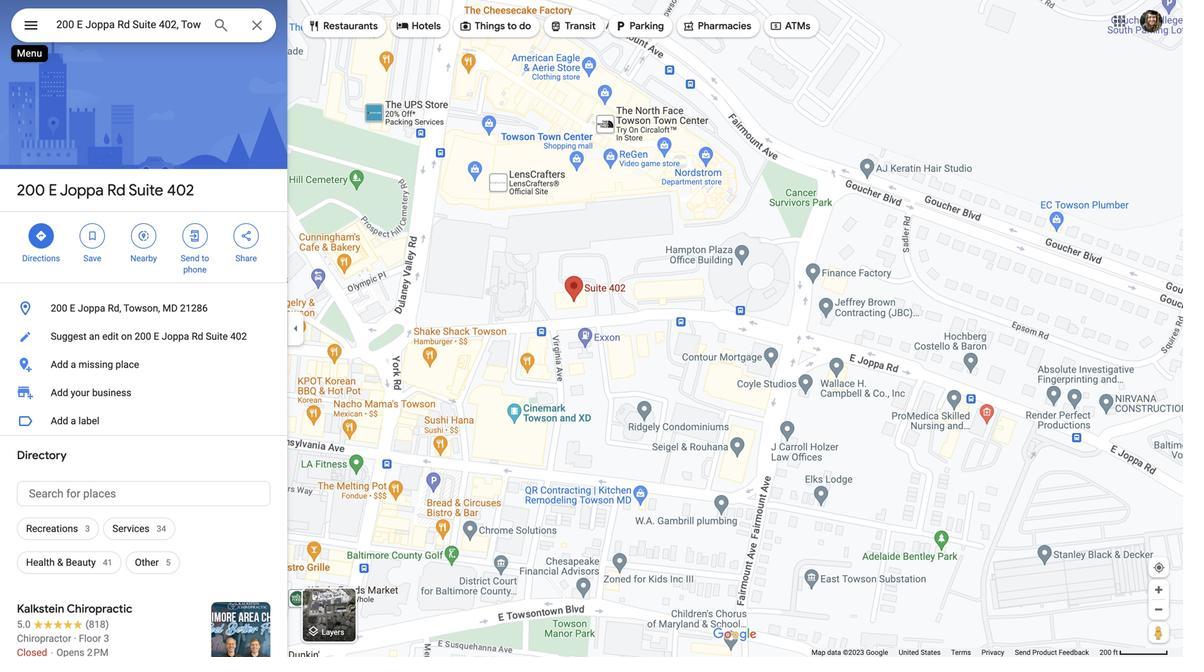 Task type: vqa. For each thing, say whether or not it's contained in the screenshot.


Task type: locate. For each thing, give the bounding box(es) containing it.
0 vertical spatial a
[[71, 359, 76, 371]]

recreations 3
[[26, 523, 90, 535]]

joppa for rd,
[[78, 303, 105, 314]]

rd up the actions for 200 e joppa rd suite 402 region at the top of page
[[107, 180, 126, 200]]

add down the suggest
[[51, 359, 68, 371]]

200 inside button
[[51, 303, 67, 314]]

1 vertical spatial add
[[51, 387, 68, 399]]

e for 200 e joppa rd, towson, md 21286
[[70, 303, 75, 314]]

402 inside 'button'
[[230, 331, 247, 342]]

1 horizontal spatial suite
[[206, 331, 228, 342]]

a for missing
[[71, 359, 76, 371]]

a for label
[[71, 415, 76, 427]]

0 vertical spatial 3
[[85, 524, 90, 534]]

1 vertical spatial to
[[202, 254, 209, 264]]

add a missing place
[[51, 359, 139, 371]]

 pharmacies
[[683, 18, 752, 34]]

0 vertical spatial suite
[[129, 180, 163, 200]]

to up phone
[[202, 254, 209, 264]]

402 up 
[[167, 180, 194, 200]]

1 vertical spatial rd
[[192, 331, 203, 342]]

rd inside 'button'
[[192, 331, 203, 342]]

add your business link
[[0, 379, 287, 407]]

1 vertical spatial 402
[[230, 331, 247, 342]]

none field inside "200 e joppa rd suite 402, towson, md 21286" field
[[56, 16, 202, 33]]

send inside send to phone
[[181, 254, 200, 264]]


[[23, 15, 39, 36]]

privacy button
[[982, 648, 1005, 657]]

to left 'do'
[[508, 20, 517, 32]]

 parking
[[614, 18, 664, 34]]

200 left ft
[[1100, 649, 1112, 657]]

collapse side panel image
[[288, 321, 304, 336]]

200 up  on the left top of the page
[[17, 180, 45, 200]]

send up phone
[[181, 254, 200, 264]]

1 vertical spatial joppa
[[78, 303, 105, 314]]

chiropractor
[[17, 633, 71, 645]]

1 vertical spatial e
[[70, 303, 75, 314]]

2 vertical spatial joppa
[[162, 331, 189, 342]]

41
[[103, 558, 112, 568]]

add
[[51, 359, 68, 371], [51, 387, 68, 399], [51, 415, 68, 427]]

0 horizontal spatial rd
[[107, 180, 126, 200]]

200 e joppa rd suite 402 main content
[[0, 0, 287, 657]]

3
[[85, 524, 90, 534], [104, 633, 109, 645]]

200 E Joppa Rd Suite 402, Towson, MD 21286 field
[[11, 8, 276, 42]]

add your business
[[51, 387, 131, 399]]

to inside send to phone
[[202, 254, 209, 264]]

0 horizontal spatial e
[[49, 180, 57, 200]]

1 horizontal spatial to
[[508, 20, 517, 32]]

add left label
[[51, 415, 68, 427]]

None field
[[56, 16, 202, 33]]

200
[[17, 180, 45, 200], [51, 303, 67, 314], [135, 331, 151, 342], [1100, 649, 1112, 657]]

1 horizontal spatial 402
[[230, 331, 247, 342]]

chiropractor · floor 3
[[17, 633, 109, 645]]

md
[[163, 303, 178, 314]]

e up directions
[[49, 180, 57, 200]]

0 vertical spatial e
[[49, 180, 57, 200]]

send inside button
[[1015, 649, 1031, 657]]

3 right floor
[[104, 633, 109, 645]]

402
[[167, 180, 194, 200], [230, 331, 247, 342]]

suite down 21286
[[206, 331, 228, 342]]

other
[[135, 557, 159, 569]]

None text field
[[17, 481, 271, 507]]

 hotels
[[396, 18, 441, 34]]

200 right on
[[135, 331, 151, 342]]

1 a from the top
[[71, 359, 76, 371]]

a left missing
[[71, 359, 76, 371]]

joppa left the rd,
[[78, 303, 105, 314]]

footer containing map data ©2023 google
[[812, 648, 1100, 657]]

200 e joppa rd suite 402
[[17, 180, 194, 200]]

missing
[[79, 359, 113, 371]]

to inside  things to do
[[508, 20, 517, 32]]

3 up beauty
[[85, 524, 90, 534]]

joppa down md
[[162, 331, 189, 342]]

0 vertical spatial to
[[508, 20, 517, 32]]

1 vertical spatial suite
[[206, 331, 228, 342]]

0 horizontal spatial 3
[[85, 524, 90, 534]]

2 vertical spatial e
[[154, 331, 159, 342]]

send left product
[[1015, 649, 1031, 657]]

suggest
[[51, 331, 87, 342]]

200 up the suggest
[[51, 303, 67, 314]]

0 horizontal spatial to
[[202, 254, 209, 264]]

towson,
[[124, 303, 160, 314]]

3 add from the top
[[51, 415, 68, 427]]

other 5
[[135, 557, 171, 569]]

joppa for rd
[[60, 180, 104, 200]]

0 vertical spatial add
[[51, 359, 68, 371]]

add left your
[[51, 387, 68, 399]]

health
[[26, 557, 55, 569]]


[[240, 228, 253, 244]]

to
[[508, 20, 517, 32], [202, 254, 209, 264]]

rd
[[107, 180, 126, 200], [192, 331, 203, 342]]

on
[[121, 331, 132, 342]]

kalkstein
[[17, 602, 64, 617]]

0 horizontal spatial 402
[[167, 180, 194, 200]]

402 left collapse side panel icon
[[230, 331, 247, 342]]

0 horizontal spatial send
[[181, 254, 200, 264]]


[[770, 18, 783, 34]]

joppa inside button
[[78, 303, 105, 314]]

rd down 21286
[[192, 331, 203, 342]]

2 horizontal spatial e
[[154, 331, 159, 342]]

1 horizontal spatial 3
[[104, 633, 109, 645]]

1 horizontal spatial e
[[70, 303, 75, 314]]

parking
[[630, 20, 664, 32]]

restaurants
[[323, 20, 378, 32]]

google
[[866, 649, 889, 657]]


[[308, 18, 321, 34]]


[[460, 18, 472, 34]]

none text field inside 200 e joppa rd suite 402 main content
[[17, 481, 271, 507]]

footer
[[812, 648, 1100, 657]]

add a missing place button
[[0, 351, 287, 379]]

zoom out image
[[1154, 605, 1165, 615]]

0 vertical spatial joppa
[[60, 180, 104, 200]]

show street view coverage image
[[1149, 622, 1170, 643]]

1 vertical spatial send
[[1015, 649, 1031, 657]]

e for 200 e joppa rd suite 402
[[49, 180, 57, 200]]

send
[[181, 254, 200, 264], [1015, 649, 1031, 657]]


[[683, 18, 695, 34]]

1 vertical spatial a
[[71, 415, 76, 427]]

e
[[49, 180, 57, 200], [70, 303, 75, 314], [154, 331, 159, 342]]

suite up 
[[129, 180, 163, 200]]

do
[[519, 20, 531, 32]]

e inside the 200 e joppa rd, towson, md 21286 button
[[70, 303, 75, 314]]

2 a from the top
[[71, 415, 76, 427]]

0 vertical spatial send
[[181, 254, 200, 264]]

joppa up 
[[60, 180, 104, 200]]

2 vertical spatial add
[[51, 415, 68, 427]]

200 ft button
[[1100, 649, 1169, 657]]

e up the suggest
[[70, 303, 75, 314]]

0 vertical spatial 402
[[167, 180, 194, 200]]

1 horizontal spatial send
[[1015, 649, 1031, 657]]

0 vertical spatial rd
[[107, 180, 126, 200]]

things
[[475, 20, 505, 32]]

send to phone
[[181, 254, 209, 275]]

1 horizontal spatial rd
[[192, 331, 203, 342]]

2 add from the top
[[51, 387, 68, 399]]

send for send product feedback
[[1015, 649, 1031, 657]]

product
[[1033, 649, 1058, 657]]

e right on
[[154, 331, 159, 342]]

1 vertical spatial 3
[[104, 633, 109, 645]]

suggest an edit on 200 e joppa rd suite 402 button
[[0, 323, 287, 351]]

3 inside recreations 3
[[85, 524, 90, 534]]

hotels
[[412, 20, 441, 32]]


[[86, 228, 99, 244]]

joppa
[[60, 180, 104, 200], [78, 303, 105, 314], [162, 331, 189, 342]]

1 add from the top
[[51, 359, 68, 371]]


[[35, 228, 47, 244]]

suite inside 'button'
[[206, 331, 228, 342]]

joppa inside 'button'
[[162, 331, 189, 342]]

terms
[[952, 649, 972, 657]]

a left label
[[71, 415, 76, 427]]


[[550, 18, 562, 34]]

0 horizontal spatial suite
[[129, 180, 163, 200]]



Task type: describe. For each thing, give the bounding box(es) containing it.
transit
[[565, 20, 596, 32]]


[[396, 18, 409, 34]]

layers
[[322, 628, 344, 637]]

200 e joppa rd, towson, md 21286
[[51, 303, 208, 314]]

send for send to phone
[[181, 254, 200, 264]]

5.0
[[17, 619, 31, 631]]

actions for 200 e joppa rd suite 402 region
[[0, 212, 287, 283]]

add for add your business
[[51, 387, 68, 399]]


[[189, 228, 201, 244]]

chiropractic
[[67, 602, 132, 617]]

add a label button
[[0, 407, 287, 435]]

5
[[166, 558, 171, 568]]

google account: giulia masi  
(giulia.masi@adept.ai) image
[[1141, 10, 1163, 33]]

an
[[89, 331, 100, 342]]

200 for 200 ft
[[1100, 649, 1112, 657]]

business
[[92, 387, 131, 399]]

recreations
[[26, 523, 78, 535]]

&
[[57, 557, 63, 569]]

directory
[[17, 448, 67, 463]]

share
[[236, 254, 257, 264]]

feedback
[[1059, 649, 1090, 657]]

 restaurants
[[308, 18, 378, 34]]

nearby
[[130, 254, 157, 264]]

 search field
[[11, 8, 276, 45]]

data
[[828, 649, 842, 657]]

200 e joppa rd, towson, md 21286 button
[[0, 295, 287, 323]]

200 for 200 e joppa rd, towson, md 21286
[[51, 303, 67, 314]]

united
[[899, 649, 919, 657]]

add for add a label
[[51, 415, 68, 427]]

terms button
[[952, 648, 972, 657]]

services 34
[[112, 523, 166, 535]]

label
[[79, 415, 99, 427]]

send product feedback button
[[1015, 648, 1090, 657]]

privacy
[[982, 649, 1005, 657]]

rd,
[[108, 303, 121, 314]]

save
[[83, 254, 101, 264]]

edit
[[102, 331, 119, 342]]

google maps element
[[0, 0, 1184, 657]]

34
[[157, 524, 166, 534]]

kalkstein chiropractic
[[17, 602, 132, 617]]

directions
[[22, 254, 60, 264]]

your
[[71, 387, 90, 399]]

add a label
[[51, 415, 99, 427]]

200 for 200 e joppa rd suite 402
[[17, 180, 45, 200]]

(818)
[[86, 619, 109, 631]]

©2023
[[843, 649, 865, 657]]

21286
[[180, 303, 208, 314]]

add for add a missing place
[[51, 359, 68, 371]]

 button
[[11, 8, 51, 45]]

send product feedback
[[1015, 649, 1090, 657]]

atms
[[786, 20, 811, 32]]

floor
[[79, 633, 101, 645]]

map data ©2023 google
[[812, 649, 889, 657]]

e inside the suggest an edit on 200 e joppa rd suite 402 'button'
[[154, 331, 159, 342]]

united states button
[[899, 648, 941, 657]]

place
[[116, 359, 139, 371]]


[[137, 228, 150, 244]]

services
[[112, 523, 150, 535]]

states
[[921, 649, 941, 657]]

map
[[812, 649, 826, 657]]

200 inside 'button'
[[135, 331, 151, 342]]

 transit
[[550, 18, 596, 34]]

pharmacies
[[698, 20, 752, 32]]

phone
[[183, 265, 207, 275]]

5.0 stars 818 reviews image
[[17, 618, 109, 632]]

zoom in image
[[1154, 585, 1165, 595]]

 atms
[[770, 18, 811, 34]]

health & beauty 41
[[26, 557, 112, 569]]


[[614, 18, 627, 34]]

200 ft
[[1100, 649, 1119, 657]]

·
[[74, 633, 76, 645]]

from your device image
[[1153, 562, 1166, 574]]

footer inside "google maps" element
[[812, 648, 1100, 657]]

ft
[[1114, 649, 1119, 657]]

beauty
[[66, 557, 96, 569]]

suggest an edit on 200 e joppa rd suite 402
[[51, 331, 247, 342]]

united states
[[899, 649, 941, 657]]

 things to do
[[460, 18, 531, 34]]



